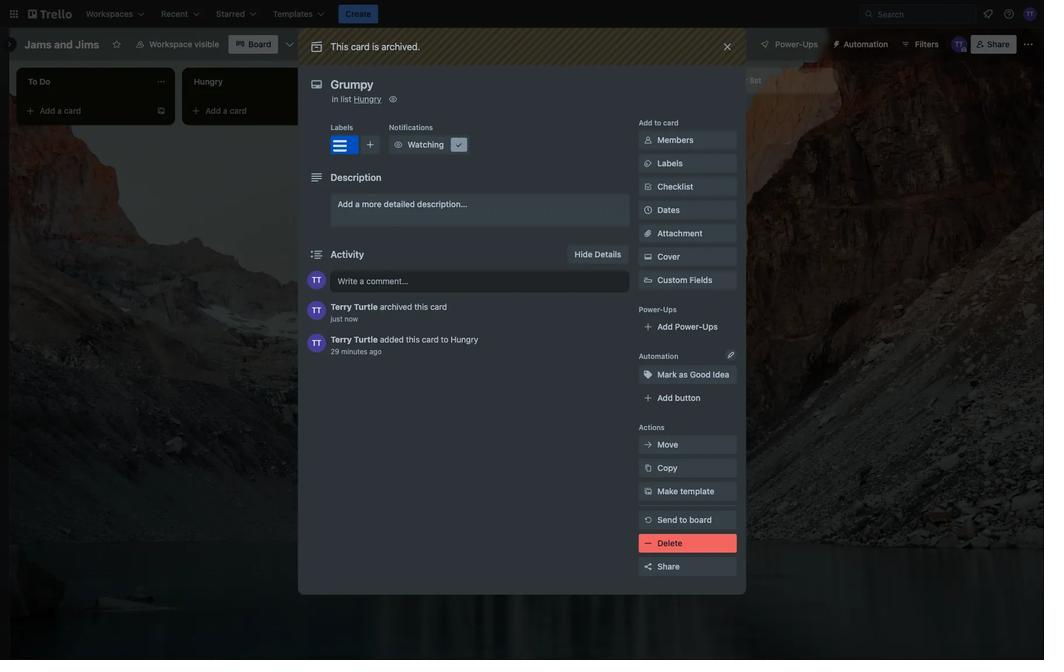 Task type: vqa. For each thing, say whether or not it's contained in the screenshot.
Labels
yes



Task type: describe. For each thing, give the bounding box(es) containing it.
jams
[[25, 38, 52, 51]]

and
[[54, 38, 73, 51]]

in list hungry
[[332, 94, 382, 104]]

add inside 'button'
[[701, 76, 716, 85]]

send to board
[[658, 515, 712, 525]]

delete link
[[639, 534, 737, 553]]

labels link
[[639, 154, 737, 173]]

card inside terry turtle archived this card just now
[[430, 302, 447, 312]]

just now link
[[331, 315, 358, 323]]

hungry link
[[354, 94, 382, 104]]

Board name text field
[[19, 35, 105, 54]]

hide details
[[575, 250, 621, 259]]

actions
[[639, 423, 665, 431]]

filters
[[915, 39, 939, 49]]

workspace
[[149, 39, 192, 49]]

details
[[595, 250, 621, 259]]

custom fields
[[658, 275, 713, 285]]

2 add a card button from the left
[[187, 102, 318, 120]]

1 vertical spatial terry turtle (terryturtle) image
[[951, 36, 968, 53]]

description
[[331, 172, 382, 183]]

now
[[345, 315, 358, 323]]

sm image for cover
[[643, 251, 654, 263]]

sm image for send to board
[[643, 514, 654, 526]]

turtle for added this card to hungry
[[354, 335, 378, 344]]

delete
[[658, 539, 683, 548]]

hide
[[575, 250, 593, 259]]

power- inside the add power-ups link
[[675, 322, 703, 332]]

this card is archived.
[[331, 41, 420, 52]]

create button
[[339, 5, 378, 23]]

2 vertical spatial ups
[[703, 322, 718, 332]]

custom fields button
[[639, 274, 737, 286]]

to inside terry turtle added this card to hungry 29 minutes ago
[[441, 335, 449, 344]]

workspace visible
[[149, 39, 219, 49]]

members
[[658, 135, 694, 145]]

create
[[346, 9, 371, 19]]

sm image for labels
[[643, 158, 654, 169]]

another
[[718, 76, 748, 85]]

sm image right hungry link
[[387, 93, 399, 105]]

3 add a card button from the left
[[353, 102, 483, 120]]

sm image for copy
[[643, 462, 654, 474]]

checklist link
[[639, 177, 737, 196]]

switch to… image
[[8, 8, 20, 20]]

open information menu image
[[1004, 8, 1015, 20]]

2 add a card from the left
[[206, 106, 247, 116]]

0 vertical spatial hungry
[[354, 94, 382, 104]]

power-ups button
[[752, 35, 825, 54]]

just
[[331, 315, 343, 323]]

add button button
[[639, 389, 737, 408]]

archived.
[[382, 41, 420, 52]]

sm image for make template
[[643, 486, 654, 497]]

this for archived
[[415, 302, 428, 312]]

share for share button to the top
[[988, 39, 1010, 49]]

board link
[[229, 35, 278, 54]]

attachment
[[658, 229, 703, 238]]

move link
[[639, 436, 737, 454]]

workspace visible button
[[128, 35, 226, 54]]

primary element
[[0, 0, 1044, 28]]

add another list
[[701, 76, 762, 85]]

as
[[679, 370, 688, 379]]

hide details link
[[568, 245, 628, 264]]

sm image for delete
[[643, 538, 654, 549]]

1 add a card from the left
[[40, 106, 81, 116]]

1 vertical spatial labels
[[658, 159, 683, 168]]

add button
[[658, 393, 701, 403]]

add another list button
[[680, 68, 838, 93]]

make template link
[[639, 482, 737, 501]]

terry turtle archived this card just now
[[331, 302, 447, 323]]

description…
[[417, 199, 468, 209]]

mark
[[658, 370, 677, 379]]

sm image for checklist
[[643, 181, 654, 193]]

1 terry turtle (terryturtle) image from the top
[[307, 271, 326, 290]]

29
[[331, 347, 339, 356]]

share for leftmost share button
[[658, 562, 680, 572]]

add power-ups link
[[639, 318, 737, 336]]

color: blue, title: none image
[[331, 135, 359, 154]]

power- inside 'power-ups' button
[[776, 39, 803, 49]]

fields
[[690, 275, 713, 285]]

board
[[248, 39, 271, 49]]

terry turtle added this card to hungry 29 minutes ago
[[331, 335, 478, 356]]

board
[[690, 515, 712, 525]]

watching button
[[389, 135, 470, 154]]

a for 3rd add a card button
[[389, 106, 393, 116]]

2 terry turtle (terryturtle) image from the top
[[307, 301, 326, 320]]

add to card
[[639, 119, 679, 127]]

2 vertical spatial terry turtle (terryturtle) image
[[307, 334, 326, 353]]

0 horizontal spatial power-
[[639, 305, 663, 314]]

0 horizontal spatial power-ups
[[639, 305, 677, 314]]

visible
[[195, 39, 219, 49]]

button
[[675, 393, 701, 403]]

1 add a card button from the left
[[21, 102, 152, 120]]

add a more detailed description… link
[[331, 194, 630, 227]]



Task type: locate. For each thing, give the bounding box(es) containing it.
Search field
[[874, 5, 976, 23]]

mark as good idea
[[658, 370, 730, 379]]

list right the another
[[750, 76, 762, 85]]

make template
[[658, 487, 715, 496]]

1 terry from the top
[[331, 302, 352, 312]]

2 terry from the top
[[331, 335, 352, 344]]

1 vertical spatial share
[[658, 562, 680, 572]]

cover
[[658, 252, 680, 262]]

send to board link
[[639, 511, 737, 530]]

terry turtle (terryturtle) image right open information menu image on the top of the page
[[1023, 7, 1037, 21]]

terry inside terry turtle added this card to hungry 29 minutes ago
[[331, 335, 352, 344]]

2 horizontal spatial to
[[680, 515, 687, 525]]

power- down custom fields button
[[675, 322, 703, 332]]

sm image right watching
[[453, 139, 465, 151]]

1 vertical spatial power-ups
[[639, 305, 677, 314]]

a
[[57, 106, 62, 116], [223, 106, 228, 116], [389, 106, 393, 116], [355, 199, 360, 209]]

power- up add another list 'button'
[[776, 39, 803, 49]]

power-ups up add another list 'button'
[[776, 39, 818, 49]]

mark as good idea button
[[639, 365, 737, 384]]

jams and jims
[[25, 38, 99, 51]]

0 horizontal spatial share
[[658, 562, 680, 572]]

this inside terry turtle archived this card just now
[[415, 302, 428, 312]]

2 vertical spatial power-
[[675, 322, 703, 332]]

sm image inside watching button
[[393, 139, 404, 151]]

sm image inside members link
[[643, 134, 654, 146]]

copy
[[658, 463, 678, 473]]

sm image left mark
[[643, 369, 654, 381]]

sm image inside automation button
[[828, 35, 844, 51]]

a for 3rd add a card button from the right
[[57, 106, 62, 116]]

terry inside terry turtle archived this card just now
[[331, 302, 352, 312]]

sm image left copy
[[643, 462, 654, 474]]

share button down delete link
[[639, 558, 737, 576]]

sm image inside the copy link
[[643, 462, 654, 474]]

1 vertical spatial ups
[[663, 305, 677, 314]]

share button down 0 notifications image
[[971, 35, 1017, 54]]

sm image down actions on the right
[[643, 439, 654, 451]]

this right added
[[406, 335, 420, 344]]

0 notifications image
[[981, 7, 995, 21]]

power-ups
[[776, 39, 818, 49], [639, 305, 677, 314]]

0 horizontal spatial hungry
[[354, 94, 382, 104]]

sm image inside mark as good idea button
[[643, 369, 654, 381]]

0 horizontal spatial ups
[[663, 305, 677, 314]]

to up members
[[655, 119, 662, 127]]

terry turtle (terryturtle) image
[[1023, 7, 1037, 21], [951, 36, 968, 53], [307, 334, 326, 353]]

sm image inside labels link
[[643, 158, 654, 169]]

cover link
[[639, 248, 737, 266]]

ago
[[370, 347, 382, 356]]

search image
[[865, 9, 874, 19]]

2 horizontal spatial add a card button
[[353, 102, 483, 120]]

power-ups down 'custom'
[[639, 305, 677, 314]]

sm image left the make
[[643, 486, 654, 497]]

good
[[690, 370, 711, 379]]

1 vertical spatial power-
[[639, 305, 663, 314]]

this
[[415, 302, 428, 312], [406, 335, 420, 344]]

share button
[[971, 35, 1017, 54], [639, 558, 737, 576]]

members link
[[639, 131, 737, 149]]

0 horizontal spatial to
[[441, 335, 449, 344]]

29 minutes ago link
[[331, 347, 382, 356]]

automation
[[844, 39, 888, 49], [639, 352, 679, 360]]

hungry
[[354, 94, 382, 104], [451, 335, 478, 344]]

0 vertical spatial this
[[415, 302, 428, 312]]

terry turtle (terryturtle) image
[[307, 271, 326, 290], [307, 301, 326, 320]]

0 vertical spatial share
[[988, 39, 1010, 49]]

0 horizontal spatial labels
[[331, 123, 353, 131]]

jims
[[75, 38, 99, 51]]

1 vertical spatial share button
[[639, 558, 737, 576]]

0 vertical spatial terry
[[331, 302, 352, 312]]

1 horizontal spatial list
[[750, 76, 762, 85]]

add a card button
[[21, 102, 152, 120], [187, 102, 318, 120], [353, 102, 483, 120]]

this inside terry turtle added this card to hungry 29 minutes ago
[[406, 335, 420, 344]]

terry for added this card to hungry
[[331, 335, 352, 344]]

turtle
[[354, 302, 378, 312], [354, 335, 378, 344]]

0 vertical spatial labels
[[331, 123, 353, 131]]

turtle up 29 minutes ago link
[[354, 335, 378, 344]]

labels up color: blue, title: none icon
[[331, 123, 353, 131]]

idea
[[713, 370, 730, 379]]

to right added
[[441, 335, 449, 344]]

attachment button
[[639, 224, 737, 243]]

detailed
[[384, 199, 415, 209]]

make
[[658, 487, 678, 496]]

share down delete
[[658, 562, 680, 572]]

3 add a card from the left
[[371, 106, 413, 116]]

0 vertical spatial power-ups
[[776, 39, 818, 49]]

ups left automation button
[[803, 39, 818, 49]]

sm image right 'power-ups' button
[[828, 35, 844, 51]]

filters button
[[898, 35, 943, 54]]

a inside add a more detailed description… link
[[355, 199, 360, 209]]

1 horizontal spatial add a card button
[[187, 102, 318, 120]]

0 horizontal spatial share button
[[639, 558, 737, 576]]

show menu image
[[1023, 39, 1035, 50]]

1 horizontal spatial hungry
[[451, 335, 478, 344]]

ups
[[803, 39, 818, 49], [663, 305, 677, 314], [703, 322, 718, 332]]

terry up just now link at top
[[331, 302, 352, 312]]

1 horizontal spatial power-
[[675, 322, 703, 332]]

1 vertical spatial automation
[[639, 352, 679, 360]]

checklist
[[658, 182, 694, 191]]

power-ups inside button
[[776, 39, 818, 49]]

1 horizontal spatial share
[[988, 39, 1010, 49]]

1 horizontal spatial labels
[[658, 159, 683, 168]]

this for added
[[406, 335, 420, 344]]

terry turtle (terryturtle) image right the filters
[[951, 36, 968, 53]]

a for second add a card button from the left
[[223, 106, 228, 116]]

card inside terry turtle added this card to hungry 29 minutes ago
[[422, 335, 439, 344]]

create from template… image
[[156, 106, 166, 116]]

sm image for members
[[643, 134, 654, 146]]

add a card
[[40, 106, 81, 116], [206, 106, 247, 116], [371, 106, 413, 116]]

labels
[[331, 123, 353, 131], [658, 159, 683, 168]]

turtle inside terry turtle archived this card just now
[[354, 302, 378, 312]]

1 horizontal spatial ups
[[703, 322, 718, 332]]

this
[[331, 41, 349, 52]]

sm image inside delete link
[[643, 538, 654, 549]]

sm image inside watching button
[[453, 139, 465, 151]]

1 vertical spatial this
[[406, 335, 420, 344]]

archived
[[380, 302, 412, 312]]

1 horizontal spatial terry turtle (terryturtle) image
[[951, 36, 968, 53]]

this right archived
[[415, 302, 428, 312]]

custom
[[658, 275, 688, 285]]

1 horizontal spatial automation
[[844, 39, 888, 49]]

0 horizontal spatial add a card button
[[21, 102, 152, 120]]

to for add
[[655, 119, 662, 127]]

1 horizontal spatial share button
[[971, 35, 1017, 54]]

terry turtle (terryturtle) image left 29
[[307, 334, 326, 353]]

sm image down add to card
[[643, 158, 654, 169]]

sm image inside move link
[[643, 439, 654, 451]]

0 vertical spatial turtle
[[354, 302, 378, 312]]

0 vertical spatial power-
[[776, 39, 803, 49]]

more
[[362, 199, 382, 209]]

add a more detailed description…
[[338, 199, 468, 209]]

sm image inside make template link
[[643, 486, 654, 497]]

ups inside button
[[803, 39, 818, 49]]

template
[[680, 487, 715, 496]]

share
[[988, 39, 1010, 49], [658, 562, 680, 572]]

automation up mark
[[639, 352, 679, 360]]

0 vertical spatial terry turtle (terryturtle) image
[[307, 271, 326, 290]]

sm image down notifications
[[393, 139, 404, 151]]

send
[[658, 515, 677, 525]]

ups up add power-ups at right
[[663, 305, 677, 314]]

None text field
[[325, 74, 710, 95]]

0 horizontal spatial add a card
[[40, 106, 81, 116]]

sm image for move
[[643, 439, 654, 451]]

card
[[351, 41, 370, 52], [64, 106, 81, 116], [230, 106, 247, 116], [396, 106, 413, 116], [663, 119, 679, 127], [430, 302, 447, 312], [422, 335, 439, 344]]

hungry inside terry turtle added this card to hungry 29 minutes ago
[[451, 335, 478, 344]]

0 vertical spatial ups
[[803, 39, 818, 49]]

sm image left send
[[643, 514, 654, 526]]

dates button
[[639, 201, 737, 220]]

1 vertical spatial terry
[[331, 335, 352, 344]]

2 horizontal spatial ups
[[803, 39, 818, 49]]

automation inside button
[[844, 39, 888, 49]]

move
[[658, 440, 678, 450]]

0 vertical spatial share button
[[971, 35, 1017, 54]]

0 vertical spatial list
[[750, 76, 762, 85]]

0 vertical spatial to
[[655, 119, 662, 127]]

share left 'show menu' "icon"
[[988, 39, 1010, 49]]

sm image for watching
[[393, 139, 404, 151]]

sm image inside send to board "link"
[[643, 514, 654, 526]]

sm image left delete
[[643, 538, 654, 549]]

sm image
[[387, 93, 399, 105], [643, 134, 654, 146], [393, 139, 404, 151], [643, 181, 654, 193], [643, 251, 654, 263], [643, 369, 654, 381], [643, 538, 654, 549]]

0 horizontal spatial terry turtle (terryturtle) image
[[307, 334, 326, 353]]

power-
[[776, 39, 803, 49], [639, 305, 663, 314], [675, 322, 703, 332]]

added
[[380, 335, 404, 344]]

2 horizontal spatial terry turtle (terryturtle) image
[[1023, 7, 1037, 21]]

activity
[[331, 249, 364, 260]]

1 horizontal spatial power-ups
[[776, 39, 818, 49]]

minutes
[[341, 347, 368, 356]]

terry up 29
[[331, 335, 352, 344]]

2 turtle from the top
[[354, 335, 378, 344]]

copy link
[[639, 459, 737, 478]]

list inside add another list 'button'
[[750, 76, 762, 85]]

0 vertical spatial automation
[[844, 39, 888, 49]]

turtle for archived this card
[[354, 302, 378, 312]]

0 vertical spatial terry turtle (terryturtle) image
[[1023, 7, 1037, 21]]

power- down 'custom'
[[639, 305, 663, 314]]

1 horizontal spatial add a card
[[206, 106, 247, 116]]

to
[[655, 119, 662, 127], [441, 335, 449, 344], [680, 515, 687, 525]]

add
[[701, 76, 716, 85], [40, 106, 55, 116], [206, 106, 221, 116], [371, 106, 387, 116], [639, 119, 653, 127], [338, 199, 353, 209], [658, 322, 673, 332], [658, 393, 673, 403]]

1 vertical spatial hungry
[[451, 335, 478, 344]]

dates
[[658, 205, 680, 215]]

sm image inside "cover" link
[[643, 251, 654, 263]]

0 horizontal spatial automation
[[639, 352, 679, 360]]

is
[[372, 41, 379, 52]]

in
[[332, 94, 339, 104]]

add power-ups
[[658, 322, 718, 332]]

automation down search icon
[[844, 39, 888, 49]]

ups down fields
[[703, 322, 718, 332]]

star or unstar board image
[[112, 40, 121, 49]]

to inside "link"
[[680, 515, 687, 525]]

2 horizontal spatial add a card
[[371, 106, 413, 116]]

list right in
[[341, 94, 352, 104]]

1 vertical spatial terry turtle (terryturtle) image
[[307, 301, 326, 320]]

to right send
[[680, 515, 687, 525]]

sm image for automation
[[828, 35, 844, 51]]

list
[[750, 76, 762, 85], [341, 94, 352, 104]]

turtle up now on the top of page
[[354, 302, 378, 312]]

sm image inside checklist link
[[643, 181, 654, 193]]

Write a comment text field
[[331, 271, 630, 292]]

sm image
[[828, 35, 844, 51], [453, 139, 465, 151], [643, 158, 654, 169], [643, 439, 654, 451], [643, 462, 654, 474], [643, 486, 654, 497], [643, 514, 654, 526]]

turtle inside terry turtle added this card to hungry 29 minutes ago
[[354, 335, 378, 344]]

watching
[[408, 140, 444, 149]]

sm image left the cover
[[643, 251, 654, 263]]

automation button
[[828, 35, 895, 54]]

0 horizontal spatial list
[[341, 94, 352, 104]]

to for send
[[680, 515, 687, 525]]

sm image left the checklist
[[643, 181, 654, 193]]

notifications
[[389, 123, 433, 131]]

2 vertical spatial to
[[680, 515, 687, 525]]

1 vertical spatial turtle
[[354, 335, 378, 344]]

1 vertical spatial to
[[441, 335, 449, 344]]

sm image down add to card
[[643, 134, 654, 146]]

2 horizontal spatial power-
[[776, 39, 803, 49]]

1 turtle from the top
[[354, 302, 378, 312]]

terry for archived this card
[[331, 302, 352, 312]]

1 horizontal spatial to
[[655, 119, 662, 127]]

labels up the checklist
[[658, 159, 683, 168]]

customize views image
[[284, 39, 296, 50]]

1 vertical spatial list
[[341, 94, 352, 104]]



